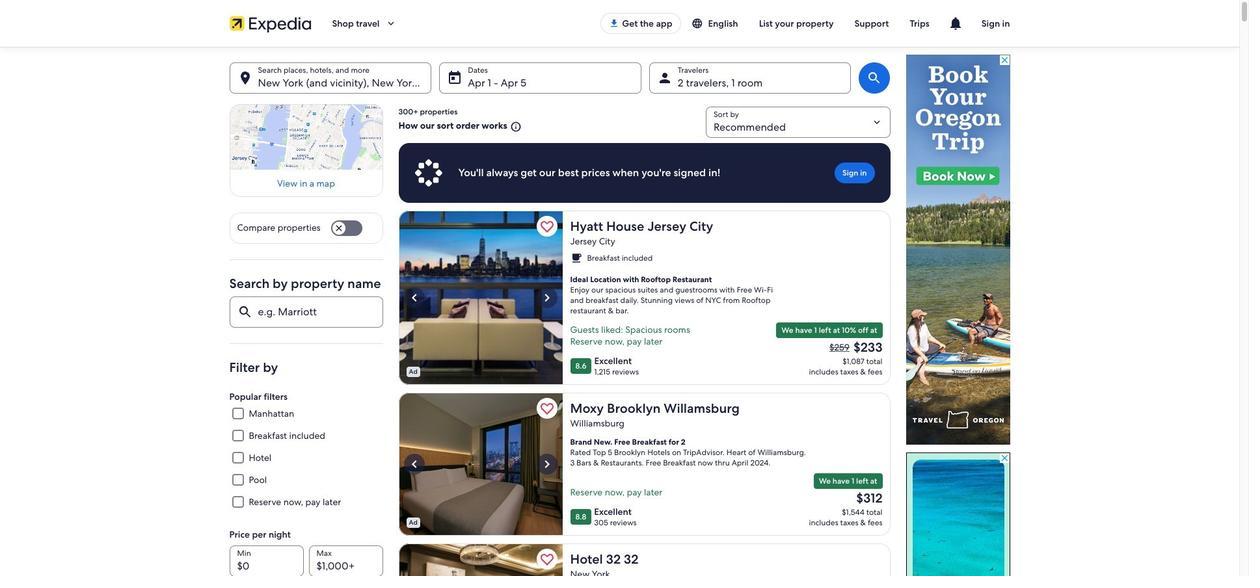 Task type: vqa. For each thing, say whether or not it's contained in the screenshot.
What's
no



Task type: locate. For each thing, give the bounding box(es) containing it.
lobby image
[[399, 544, 563, 577]]

$1,000 and above, Maximum, Price per night text field
[[309, 546, 383, 577]]

small image
[[571, 253, 582, 264]]

0 vertical spatial small image
[[692, 18, 709, 29]]

static map image image
[[229, 104, 383, 170]]

$0, Minimum, Price per night text field
[[229, 546, 304, 577]]

small image
[[692, 18, 709, 29], [508, 121, 522, 133]]

expedia logo image
[[229, 14, 311, 33]]

download the app button image
[[609, 18, 620, 29]]

0 horizontal spatial small image
[[508, 121, 522, 133]]



Task type: describe. For each thing, give the bounding box(es) containing it.
restaurant image
[[399, 393, 563, 536]]

1 vertical spatial small image
[[508, 121, 522, 133]]

show next image for hyatt house jersey city image
[[539, 290, 555, 306]]

bar (on property) image
[[399, 211, 563, 385]]

show previous image for hyatt house jersey city image
[[407, 290, 422, 306]]

search image
[[867, 70, 883, 86]]

1 horizontal spatial small image
[[692, 18, 709, 29]]

show previous image for moxy brooklyn willamsburg image
[[407, 457, 422, 473]]

communication center icon image
[[948, 16, 964, 31]]

trailing image
[[385, 18, 397, 29]]

show next image for moxy brooklyn willamsburg image
[[539, 457, 555, 473]]



